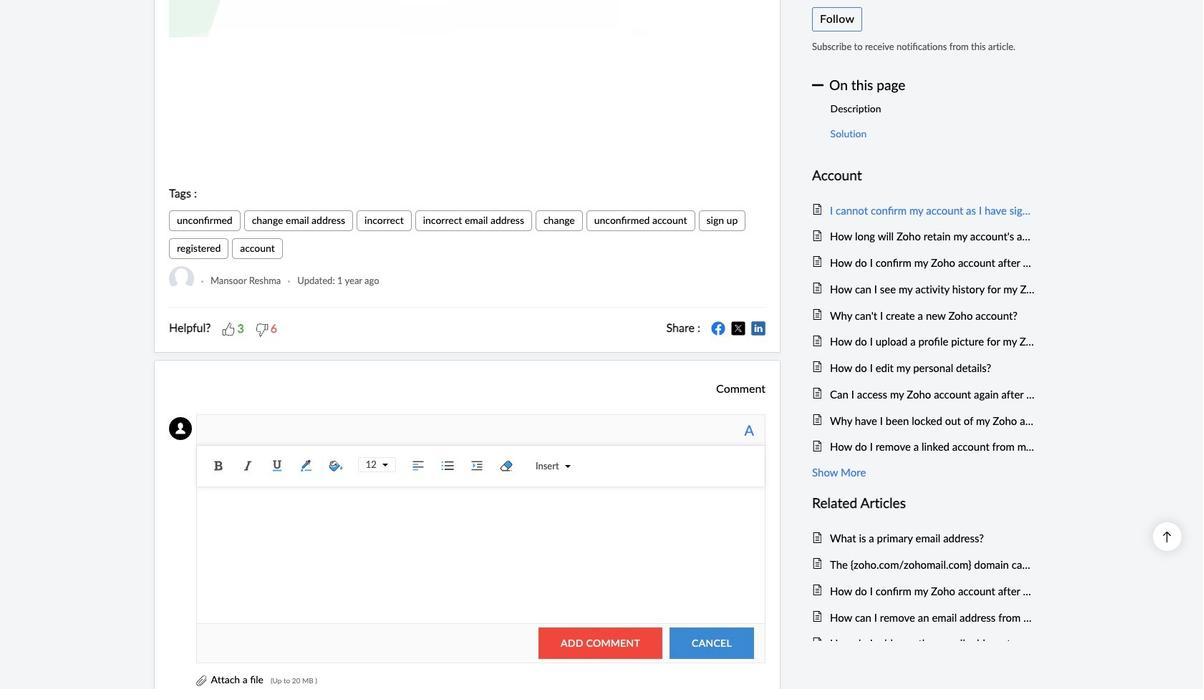 Task type: vqa. For each thing, say whether or not it's contained in the screenshot.
the bottommost heading
yes



Task type: describe. For each thing, give the bounding box(es) containing it.
bold (ctrl+b) image
[[208, 455, 229, 477]]

lists image
[[437, 455, 458, 477]]

clear formatting image
[[496, 455, 517, 477]]

facebook image
[[711, 322, 726, 336]]

indent image
[[466, 455, 488, 477]]

a gif showing how to edit the email address that is registered incorrectly. image
[[169, 0, 766, 37]]

font color image
[[296, 455, 317, 477]]

italic (ctrl+i) image
[[237, 455, 258, 477]]



Task type: locate. For each thing, give the bounding box(es) containing it.
background color image
[[325, 455, 347, 477]]

heading
[[812, 164, 1035, 186], [812, 493, 1035, 515]]

0 vertical spatial heading
[[812, 164, 1035, 186]]

insert options image
[[559, 464, 571, 470]]

align image
[[408, 455, 429, 477]]

1 heading from the top
[[812, 164, 1035, 186]]

twitter image
[[731, 322, 746, 336]]

1 vertical spatial heading
[[812, 493, 1035, 515]]

linkedin image
[[751, 322, 766, 336]]

2 heading from the top
[[812, 493, 1035, 515]]

underline (ctrl+u) image
[[266, 455, 288, 477]]

font size image
[[377, 463, 388, 468]]



